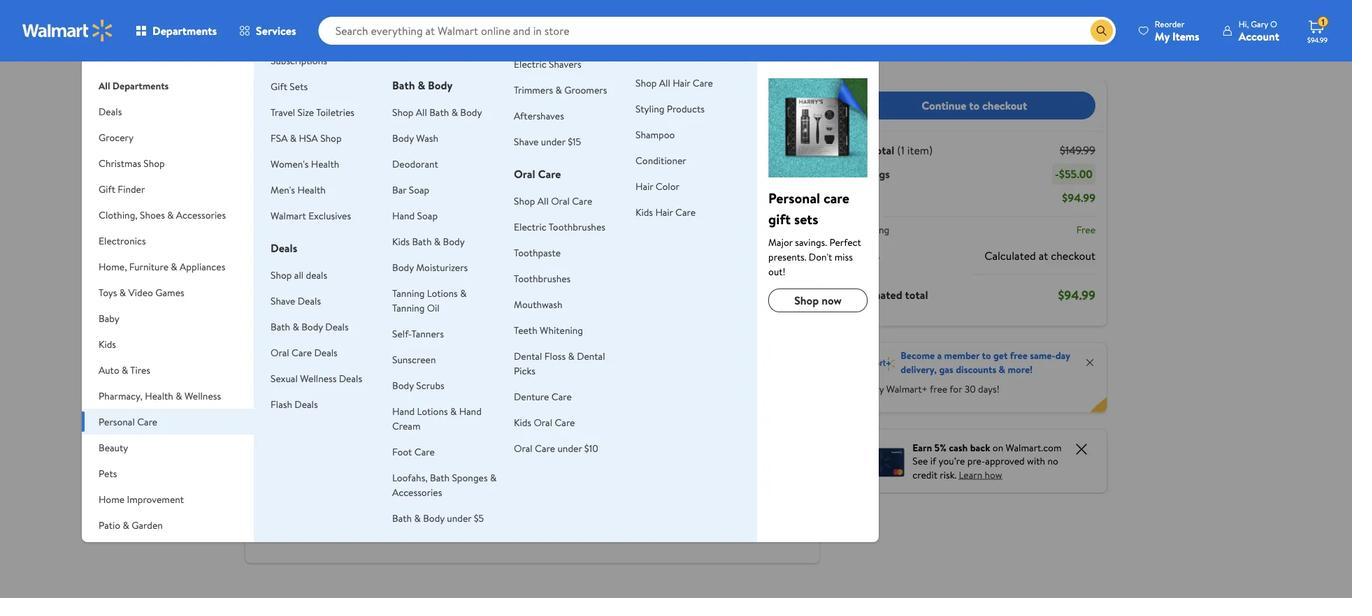 Task type: vqa. For each thing, say whether or not it's contained in the screenshot.
electronics LINK
no



Task type: locate. For each thing, give the bounding box(es) containing it.
1 horizontal spatial shave
[[514, 135, 539, 148]]

1 vertical spatial flash
[[402, 453, 427, 468]]

maker, left dark on the left
[[595, 502, 628, 517]]

$94.99 right account
[[1308, 35, 1328, 44]]

shave under $15
[[514, 135, 581, 148]]

1
[[1322, 16, 1325, 28], [759, 163, 763, 177]]

departments inside dropdown button
[[152, 23, 217, 38]]

1 horizontal spatial pickup
[[490, 484, 514, 496]]

departments up all departments link
[[152, 23, 217, 38]]

gift left 'finder'
[[99, 182, 115, 196]]

kids inside dropdown button
[[99, 337, 116, 351]]

best seller down ideas
[[276, 261, 314, 273]]

1 horizontal spatial delivery
[[739, 481, 769, 493]]

0 horizontal spatial best seller
[[276, 261, 314, 273]]

lotions for cream
[[417, 405, 448, 418]]

3 add button from the left
[[489, 345, 540, 368]]

0 horizontal spatial seller
[[294, 261, 314, 273]]

seller inside "now $99.00" group
[[294, 261, 314, 273]]

0 horizontal spatial 1
[[759, 163, 763, 177]]

flash deals
[[271, 398, 318, 411]]

day inside now $86.88 group
[[718, 500, 730, 512]]

1 vertical spatial checkout
[[1051, 248, 1096, 263]]

2 add to cart image from the left
[[603, 348, 620, 365]]

0 vertical spatial maker,
[[595, 456, 628, 471]]

0 vertical spatial shave
[[514, 135, 539, 148]]

day down pack
[[718, 500, 730, 512]]

bath
[[392, 78, 415, 93], [430, 105, 449, 119], [412, 235, 432, 248], [271, 320, 290, 334], [430, 471, 450, 485], [392, 512, 412, 525]]

wellness down auto & tires dropdown button
[[185, 389, 221, 403]]

add to cart image inside the keurig k-cafe single serve k- cup coffee maker, latte maker and cappuccino maker, dark charcoal group
[[603, 348, 620, 365]]

1 vertical spatial tanning
[[392, 301, 425, 315]]

tanning down body moisturizers link
[[392, 286, 425, 300]]

household essentials button
[[82, 539, 254, 564]]

travel
[[271, 105, 295, 119]]

oral for oral care
[[514, 166, 535, 182]]

0 vertical spatial accessories
[[176, 208, 226, 222]]

hair down color
[[656, 205, 673, 219]]

search icon image
[[1097, 25, 1108, 36]]

- inside apple airtag - 4 pack 1512
[[767, 422, 771, 437]]

hand
[[392, 209, 415, 222], [392, 405, 415, 418], [459, 405, 482, 418]]

lotions for oil
[[427, 286, 458, 300]]

& down loofahs,
[[414, 512, 421, 525]]

Search search field
[[319, 17, 1116, 45]]

0 horizontal spatial dental
[[514, 349, 542, 363]]

& inside tanning lotions & tanning oil
[[460, 286, 467, 300]]

$15
[[568, 135, 581, 148]]

gift ideas for less
[[262, 227, 358, 244]]

hair color
[[636, 179, 680, 193]]

seller for now $19.88
[[403, 261, 422, 273]]

a right become at bottom right
[[938, 349, 942, 363]]

year for 3-
[[383, 102, 401, 115]]

shop up 2-year plan - $8.00
[[392, 105, 414, 119]]

1 add button from the left
[[273, 345, 324, 368]]

2 add button from the left
[[381, 345, 432, 368]]

now down sexual at the left
[[271, 389, 296, 406]]

gift for gift sets
[[271, 79, 287, 93]]

care inside dropdown button
[[137, 415, 158, 429]]

add button inside now $19.88 group
[[381, 345, 432, 368]]

0 horizontal spatial personal
[[99, 415, 135, 429]]

soap
[[409, 183, 430, 197], [417, 209, 438, 222]]

30
[[965, 382, 976, 396]]

3+ inside now $19.88 group
[[382, 516, 391, 528]]

add button for now $99.00
[[273, 345, 324, 368]]

hand soap
[[392, 209, 438, 222]]

increase quantity sony wh-ch720n-noise canceling wireless bluetooth headphones- black, current quantity 1 image
[[786, 165, 797, 176]]

hand down bar
[[392, 209, 415, 222]]

under left $15
[[541, 135, 566, 148]]

all up grocery
[[99, 79, 110, 92]]

electric for electric toothbrushes
[[514, 220, 547, 234]]

0 horizontal spatial accessories
[[176, 208, 226, 222]]

2 tanning from the top
[[392, 301, 425, 315]]

shop inside christmas shop dropdown button
[[144, 156, 165, 170]]

care up shop all oral care link
[[538, 166, 561, 182]]

gift for gift ideas for less
[[262, 227, 284, 244]]

checkout inside button
[[983, 98, 1027, 113]]

1 vertical spatial lotions
[[417, 405, 448, 418]]

2 year from the top
[[383, 124, 401, 138]]

day inside become a member to get free same-day delivery, gas discounts & more!
[[1056, 349, 1071, 363]]

1 best from the left
[[276, 261, 292, 273]]

electric toothbrushes
[[514, 220, 606, 234]]

lotions
[[427, 286, 458, 300], [417, 405, 448, 418]]

delivery
[[739, 481, 769, 493], [414, 496, 445, 508]]

0 horizontal spatial delivery
[[414, 496, 445, 508]]

lotions inside tanning lotions & tanning oil
[[427, 286, 458, 300]]

sunscreen link
[[392, 353, 436, 366]]

soap right bar
[[409, 183, 430, 197]]

0 vertical spatial delivery
[[739, 481, 769, 493]]

delivery,
[[901, 363, 937, 376]]

0 vertical spatial tanning
[[392, 286, 425, 300]]

2 horizontal spatial now
[[703, 389, 728, 406]]

1 horizontal spatial checkout
[[1051, 248, 1096, 263]]

1 vertical spatial shipping
[[408, 516, 438, 528]]

2 seller from the left
[[403, 261, 422, 273]]

denture care
[[514, 390, 572, 404]]

& left tires
[[122, 363, 128, 377]]

& up moisturizers
[[434, 235, 441, 248]]

1 vertical spatial wellness
[[185, 389, 221, 403]]

plan down 3-year plan - $11.00
[[403, 124, 421, 138]]

0 horizontal spatial free
[[930, 382, 948, 396]]

plan down option
[[404, 102, 421, 115]]

1 horizontal spatial add to cart image
[[603, 348, 620, 365]]

1 horizontal spatial free
[[1077, 223, 1096, 237]]

now
[[822, 293, 842, 308]]

all up 2-year plan - $8.00
[[416, 105, 427, 119]]

lotions up reusable
[[417, 405, 448, 418]]

1 dental from the left
[[514, 349, 542, 363]]

a
[[484, 84, 488, 95], [938, 349, 942, 363]]

0 horizontal spatial free
[[355, 10, 374, 24]]

3 now from the left
[[703, 389, 728, 406]]

products
[[667, 102, 705, 115]]

0 vertical spatial departments
[[152, 23, 217, 38]]

0 horizontal spatial for
[[318, 227, 335, 244]]

$11.00
[[430, 102, 454, 115]]

2 horizontal spatial for
[[950, 382, 963, 396]]

pickup for $19.88
[[382, 496, 406, 508]]

to left get
[[982, 349, 991, 363]]

-
[[423, 102, 427, 115], [423, 124, 427, 138], [1055, 166, 1060, 182], [767, 422, 771, 437]]

dental floss & dental picks
[[514, 349, 605, 378]]

accessories down loofahs,
[[392, 486, 442, 499]]

$149.99
[[1060, 143, 1096, 158]]

best seller inside "now $99.00" group
[[276, 261, 314, 273]]

$5
[[474, 512, 484, 525]]

1 horizontal spatial free
[[1010, 349, 1028, 363]]

care down color
[[676, 205, 696, 219]]

shave for shave under $15
[[514, 135, 539, 148]]

shop up "styling"
[[636, 76, 657, 90]]

shave down aftershaves link on the left top of page
[[514, 135, 539, 148]]

0 horizontal spatial shipping
[[408, 516, 438, 528]]

0 horizontal spatial with
[[379, 453, 400, 468]]

1 electric from the top
[[514, 57, 547, 71]]

close walmart plus section image
[[1085, 357, 1096, 368]]

all down oral care on the top left
[[538, 194, 549, 208]]

personal up sets
[[769, 188, 820, 208]]

flash
[[271, 398, 292, 411], [402, 453, 427, 468]]

free left 30-
[[355, 10, 374, 24]]

shop all deals
[[271, 268, 327, 282]]

0 horizontal spatial to
[[969, 98, 980, 113]]

now inside now $99.00 $129.00
[[271, 389, 296, 406]]

flash down sexual at the left
[[271, 398, 292, 411]]

personal up beauty
[[99, 415, 135, 429]]

1 seller from the left
[[294, 261, 314, 273]]

shop all oral care link
[[514, 194, 593, 208]]

1 horizontal spatial flash
[[402, 453, 427, 468]]

pickup inside now $19.88 group
[[382, 496, 406, 508]]

groomers
[[565, 83, 607, 97]]

electric up toothpaste
[[514, 220, 547, 234]]

gas
[[940, 363, 954, 376]]

maker
[[595, 471, 625, 486]]

toothbrushes
[[549, 220, 606, 234], [514, 272, 571, 285]]

cup
[[595, 440, 615, 456]]

0 vertical spatial at
[[475, 84, 482, 95]]

electric for electric shavers
[[514, 57, 547, 71]]

account
[[1239, 28, 1280, 44]]

health for men's
[[298, 183, 326, 197]]

now $19.88 $24.98 onn. reusable 35mm camera with flash
[[379, 389, 450, 468]]

1 vertical spatial shave
[[271, 294, 295, 308]]

3+ day shipping inside now $86.88 group
[[706, 500, 762, 512]]

free for free 30-day returns
[[355, 10, 374, 24]]

apple
[[703, 422, 732, 437]]

2 horizontal spatial seller
[[511, 261, 530, 273]]

1 vertical spatial maker,
[[595, 502, 628, 517]]

for down exclusives
[[318, 227, 335, 244]]

1 horizontal spatial 3+ day shipping
[[706, 500, 762, 512]]

1 horizontal spatial best seller
[[384, 261, 422, 273]]

deodorant link
[[392, 157, 438, 171]]

add to cart image down self-
[[387, 348, 404, 365]]

0 vertical spatial wellness
[[300, 372, 337, 385]]

electric up 'trimmers'
[[514, 57, 547, 71]]

best down kids bath & body in the left top of the page
[[384, 261, 401, 273]]

now $86.88 group
[[703, 253, 786, 520]]

0 vertical spatial checkout
[[983, 98, 1027, 113]]

shipping down 1512
[[732, 500, 762, 512]]

soap for hand soap
[[417, 209, 438, 222]]

dismiss capital one banner image
[[1074, 441, 1090, 458]]

maker,
[[595, 456, 628, 471], [595, 502, 628, 517]]

add up the picks
[[512, 349, 529, 363]]

0 horizontal spatial 3+ day shipping
[[382, 516, 438, 528]]

hand for hand lotions & hand cream
[[392, 405, 415, 418]]

on
[[993, 441, 1004, 455]]

1 vertical spatial 3+ day shipping
[[382, 516, 438, 528]]

dental up the picks
[[514, 349, 542, 363]]

0 vertical spatial year
[[383, 102, 401, 115]]

add button inside "now $99.00" group
[[273, 345, 324, 368]]

shave down all
[[271, 294, 295, 308]]

0 horizontal spatial a
[[484, 84, 488, 95]]

1 horizontal spatial add button
[[381, 345, 432, 368]]

personal inside personal care gift sets major savings. perfect presents. don't miss out!
[[769, 188, 820, 208]]

cappuccino
[[595, 486, 652, 502]]

personal care subscriptions
[[271, 39, 330, 67]]

subtotal
[[853, 143, 895, 158]]

accessories down gift finder dropdown button
[[176, 208, 226, 222]]

2 vertical spatial health
[[145, 389, 173, 403]]

0 vertical spatial $55.00
[[778, 6, 803, 18]]

maker, down $10
[[595, 456, 628, 471]]

1 vertical spatial at
[[1039, 248, 1049, 263]]

try
[[872, 382, 884, 396]]

0 vertical spatial 3+ day shipping
[[706, 500, 762, 512]]

now inside "now $19.88 $24.98 onn. reusable 35mm camera with flash"
[[379, 389, 404, 406]]

returns
[[408, 10, 438, 24]]

women's health
[[271, 157, 339, 171]]

best left the toothbrushes link
[[493, 261, 509, 273]]

3+ down pack
[[706, 500, 716, 512]]

0 vertical spatial free
[[355, 10, 374, 24]]

1 horizontal spatial a
[[938, 349, 942, 363]]

3 best seller from the left
[[493, 261, 530, 273]]

$19.88
[[407, 389, 441, 406]]

health inside dropdown button
[[145, 389, 173, 403]]

soap for bar soap
[[409, 183, 430, 197]]

day inside now $19.88 group
[[393, 516, 406, 528]]

shipping down loofahs, bath sponges & accessories
[[408, 516, 438, 528]]

delivery up bath & body under $5 link on the bottom of the page
[[414, 496, 445, 508]]

banner containing become a member to get free same-day delivery, gas discounts & more!
[[842, 343, 1107, 413]]

oil
[[427, 301, 440, 315]]

improvement
[[127, 493, 184, 506]]

1 horizontal spatial dental
[[577, 349, 605, 363]]

now for now $19.88 $24.98 onn. reusable 35mm camera with flash
[[379, 389, 404, 406]]

tanning left oil
[[392, 301, 425, 315]]

free 30-day returns
[[355, 10, 438, 24]]

1 vertical spatial free
[[1077, 223, 1096, 237]]

add to cart image
[[387, 348, 404, 365], [603, 348, 620, 365]]

now
[[271, 389, 296, 406], [379, 389, 404, 406], [703, 389, 728, 406]]

same-
[[1030, 349, 1056, 363]]

accessories inside dropdown button
[[176, 208, 226, 222]]

1 vertical spatial free
[[930, 382, 948, 396]]

trimmers & groomers
[[514, 83, 607, 97]]

& inside become a member to get free same-day delivery, gas discounts & more!
[[999, 363, 1006, 376]]

shop left all
[[271, 268, 292, 282]]

0 vertical spatial electric
[[514, 57, 547, 71]]

pickup down crossbody,
[[490, 484, 514, 496]]

1 horizontal spatial best
[[384, 261, 401, 273]]

2 now from the left
[[379, 389, 404, 406]]

oral for oral care under $10
[[514, 442, 533, 455]]

for up color
[[662, 163, 675, 177]]

0 vertical spatial a
[[484, 84, 488, 95]]

cash
[[949, 441, 968, 455]]

all for bath
[[416, 105, 427, 119]]

for inside button
[[662, 163, 675, 177]]

patio & garden
[[99, 519, 163, 532]]

time.)
[[490, 84, 511, 95]]

dental right "floss"
[[577, 349, 605, 363]]

& down moisturizers
[[460, 286, 467, 300]]

1 horizontal spatial at
[[1039, 248, 1049, 263]]

travel size toiletries
[[271, 105, 355, 119]]

0 horizontal spatial pickup
[[382, 496, 406, 508]]

1 vertical spatial to
[[982, 349, 991, 363]]

0 vertical spatial personal
[[271, 39, 307, 52]]

toothbrushes up mouthwash
[[514, 272, 571, 285]]

toothbrushes down shop all oral care link
[[549, 220, 606, 234]]

by
[[480, 50, 490, 63]]

2 vertical spatial gift
[[262, 227, 284, 244]]

capital one credit card image
[[859, 446, 904, 477]]

justice
[[487, 409, 521, 425]]

shop now
[[795, 293, 842, 308]]

2 horizontal spatial add button
[[489, 345, 540, 368]]

best seller inside now $19.88 group
[[384, 261, 422, 273]]

3 best from the left
[[493, 261, 509, 273]]

seller inside the $14.00 group
[[511, 261, 530, 273]]

pack
[[703, 437, 726, 453]]

1 vertical spatial health
[[298, 183, 326, 197]]

seller down kids bath & body in the left top of the page
[[403, 261, 422, 273]]

3+ day shipping down 1512
[[706, 500, 762, 512]]

0 vertical spatial gift
[[271, 79, 287, 93]]

1 right o
[[1322, 16, 1325, 28]]

gift inside dropdown button
[[99, 182, 115, 196]]

0 vertical spatial free
[[1010, 349, 1028, 363]]

add up sexual wellness deals link
[[295, 349, 313, 363]]

health for women's
[[311, 157, 339, 171]]

dental
[[514, 349, 542, 363], [577, 349, 605, 363]]

best inside "now $99.00" group
[[276, 261, 292, 273]]

day left close walmart plus section icon
[[1056, 349, 1071, 363]]

micro
[[487, 425, 515, 440]]

shop for shop all oral care
[[514, 194, 535, 208]]

1 plan from the top
[[404, 102, 421, 115]]

2 best seller from the left
[[384, 261, 422, 273]]

personal up subscriptions at the left top
[[271, 39, 307, 52]]

continue to checkout
[[922, 98, 1027, 113]]

1 now from the left
[[271, 389, 296, 406]]

beauty button
[[82, 435, 254, 461]]

add button down self-
[[381, 345, 432, 368]]

oral care under $10
[[514, 442, 598, 455]]

care right foot in the left of the page
[[415, 445, 435, 459]]

1 maker, from the top
[[595, 456, 628, 471]]

walmart up "details" on the left of the page
[[373, 50, 409, 63]]

1 add to cart image from the left
[[387, 348, 404, 365]]

a left time.)
[[484, 84, 488, 95]]

0 vertical spatial for
[[662, 163, 675, 177]]

1 year from the top
[[383, 102, 401, 115]]

$55.00 down $149.99
[[1060, 166, 1093, 182]]

pickup down loofahs,
[[382, 496, 406, 508]]

clothing, shoes & accessories
[[99, 208, 226, 222]]

hair
[[636, 48, 656, 64], [673, 76, 691, 90], [636, 179, 653, 193], [656, 205, 673, 219]]

3+ left bath & body under $5 link on the bottom of the page
[[382, 516, 391, 528]]

personal inside dropdown button
[[99, 415, 135, 429]]

add button inside the $14.00 group
[[489, 345, 540, 368]]

personal inside personal care subscriptions
[[271, 39, 307, 52]]

electric toothbrushes link
[[514, 220, 606, 234]]

3-
[[375, 102, 383, 115]]

wellness
[[300, 372, 337, 385], [185, 389, 221, 403]]

2 best from the left
[[384, 261, 401, 273]]

checkout right continue
[[983, 98, 1027, 113]]

best seller down toothpaste
[[493, 261, 530, 273]]

3+ day shipping down loofahs,
[[382, 516, 438, 528]]

to right continue
[[969, 98, 980, 113]]

shave deals link
[[271, 294, 321, 308]]

checkout for calculated at checkout
[[1051, 248, 1096, 263]]

& inside dropdown button
[[171, 260, 177, 273]]

delivery down 1512
[[739, 481, 769, 493]]

sets
[[794, 209, 819, 229]]

day left returns
[[391, 10, 405, 24]]

1 horizontal spatial with
[[1027, 455, 1046, 468]]

add down self-tanners
[[404, 349, 421, 363]]

with inside "now $19.88 $24.98 onn. reusable 35mm camera with flash"
[[379, 453, 400, 468]]

toys & video games
[[99, 286, 184, 299]]

kids for kids hair care
[[636, 205, 653, 219]]

best seller for now $19.88
[[384, 261, 422, 273]]

2 horizontal spatial best seller
[[493, 261, 530, 273]]

shop inside shop now link
[[795, 293, 819, 308]]

shipping inside now $19.88 group
[[408, 516, 438, 528]]

0 vertical spatial soap
[[409, 183, 430, 197]]

3-Year plan - $11.00 checkbox
[[354, 102, 366, 115]]

1 vertical spatial walmart
[[271, 209, 306, 222]]

banner
[[842, 343, 1107, 413]]

gift left sets
[[271, 79, 287, 93]]

0 vertical spatial 3+
[[706, 500, 716, 512]]

& right furniture
[[171, 260, 177, 273]]

health down auto & tires dropdown button
[[145, 389, 173, 403]]

kids for kids oral care
[[514, 416, 532, 429]]

checkout right calculated
[[1051, 248, 1096, 263]]

now for now $86.88
[[703, 389, 728, 406]]

0 horizontal spatial add to cart image
[[387, 348, 404, 365]]

2 plan from the top
[[403, 124, 421, 138]]

at right calculated
[[1039, 248, 1049, 263]]

1 horizontal spatial personal
[[271, 39, 307, 52]]

1 best seller from the left
[[276, 261, 314, 273]]

year for 2-
[[383, 124, 401, 138]]

electronics button
[[82, 228, 254, 254]]

tie
[[487, 471, 501, 486]]

1 vertical spatial gift
[[99, 182, 115, 196]]

shop down oral care on the top left
[[514, 194, 535, 208]]

body
[[428, 78, 453, 93], [460, 105, 482, 119], [392, 131, 414, 145], [443, 235, 465, 248], [392, 261, 414, 274], [302, 320, 323, 334], [392, 379, 414, 392], [423, 512, 445, 525]]

day down loofahs,
[[393, 516, 406, 528]]

2 dental from the left
[[577, 349, 605, 363]]

1 horizontal spatial 3+
[[706, 500, 716, 512]]

seller inside now $19.88 group
[[403, 261, 422, 273]]

$8.00
[[429, 124, 453, 138]]

pickup inside the $14.00 group
[[490, 484, 514, 496]]

calculated
[[985, 248, 1036, 263]]

3 seller from the left
[[511, 261, 530, 273]]

walmart up ideas
[[271, 209, 306, 222]]

conditioner
[[636, 154, 687, 167]]

add button for now $19.88
[[381, 345, 432, 368]]

under left $5
[[447, 512, 472, 525]]

1 horizontal spatial seller
[[403, 261, 422, 273]]

0 vertical spatial 1
[[1322, 16, 1325, 28]]

& inside hand lotions & hand cream
[[450, 405, 457, 418]]

health down hsa
[[311, 157, 339, 171]]

bath & body deals
[[271, 320, 349, 334]]

0 vertical spatial shipping
[[732, 500, 762, 512]]

save
[[759, 8, 772, 17]]

a inside view details (only one option can be selected at a time.)
[[484, 84, 488, 95]]

2 maker, from the top
[[595, 502, 628, 517]]

1 vertical spatial for
[[318, 227, 335, 244]]

keurig k-cafe single serve k- cup coffee maker, latte maker and cappuccino maker, dark charcoal
[[595, 409, 668, 533]]

lotions inside hand lotions & hand cream
[[417, 405, 448, 418]]

shipping
[[732, 500, 762, 512], [408, 516, 438, 528]]

1 horizontal spatial 1
[[1322, 16, 1325, 28]]

auto
[[99, 363, 119, 377]]

miss
[[835, 250, 853, 264]]

best inside now $19.88 group
[[384, 261, 401, 273]]

2 electric from the top
[[514, 220, 547, 234]]

all for oral
[[538, 194, 549, 208]]

shop for shop all hair care
[[636, 76, 657, 90]]

0 horizontal spatial checkout
[[983, 98, 1027, 113]]

0 horizontal spatial flash
[[271, 398, 292, 411]]

care down pharmacy, health & wellness
[[137, 415, 158, 429]]

0 vertical spatial to
[[969, 98, 980, 113]]

shipping inside now $86.88 group
[[732, 500, 762, 512]]

& inside dental floss & dental picks
[[568, 349, 575, 363]]

$10
[[585, 442, 598, 455]]



Task type: describe. For each thing, give the bounding box(es) containing it.
dental floss & dental picks link
[[514, 349, 605, 378]]

3+ day shipping inside now $19.88 group
[[382, 516, 438, 528]]

deals inside dropdown button
[[99, 105, 122, 118]]

plan for $8.00
[[403, 124, 421, 138]]

body moisturizers
[[392, 261, 468, 274]]

household essentials
[[99, 544, 187, 558]]

size
[[298, 105, 314, 119]]

(only
[[353, 84, 373, 95]]

gift
[[769, 209, 791, 229]]

less
[[338, 227, 358, 244]]

subtotal (1 item)
[[853, 143, 933, 158]]

shop for shop now
[[795, 293, 819, 308]]

styling
[[636, 102, 665, 115]]

shop for shop all deals
[[271, 268, 292, 282]]

care up the 'pink'
[[535, 442, 555, 455]]

& right 'patio'
[[123, 519, 129, 532]]

latte
[[630, 456, 655, 471]]

sexual wellness deals
[[271, 372, 362, 385]]

loofahs,
[[392, 471, 428, 485]]

video
[[128, 286, 153, 299]]

my
[[1155, 28, 1170, 44]]

crossbody,
[[487, 456, 541, 471]]

0 horizontal spatial $55.00
[[778, 6, 803, 18]]

shipping
[[853, 223, 890, 237]]

grocery button
[[82, 124, 254, 150]]

bath inside loofahs, bath sponges & accessories
[[430, 471, 450, 485]]

scrubs
[[416, 379, 445, 392]]

0 vertical spatial under
[[541, 135, 566, 148]]

best for now $99.00
[[276, 261, 292, 273]]

3+ inside now $86.88 group
[[706, 500, 716, 512]]

care right denture
[[552, 390, 572, 404]]

1 tanning from the top
[[392, 286, 425, 300]]

essentials
[[146, 544, 187, 558]]

bath down loofahs,
[[392, 512, 412, 525]]

styling products link
[[636, 102, 705, 115]]

pink
[[543, 456, 564, 471]]

reorder
[[1155, 18, 1185, 30]]

to inside become a member to get free same-day delivery, gas discounts & more!
[[982, 349, 991, 363]]

fsa
[[271, 131, 288, 145]]

keurig k-cafe single serve k- cup coffee maker, latte maker and cappuccino maker, dark charcoal group
[[595, 253, 678, 533]]

foot care link
[[392, 445, 435, 459]]

later
[[677, 163, 697, 177]]

home improvement button
[[82, 487, 254, 513]]

trimmers
[[514, 83, 553, 97]]

personal for gift
[[769, 188, 820, 208]]

35mm
[[379, 437, 409, 453]]

now $99.00 $129.00
[[271, 389, 336, 420]]

free for free
[[1077, 223, 1096, 237]]

all for hair
[[659, 76, 671, 90]]

walmart exclusives link
[[271, 209, 351, 222]]

care inside personal care subscriptions
[[309, 39, 330, 52]]

wellness inside dropdown button
[[185, 389, 221, 403]]

care up products
[[693, 76, 713, 90]]

hair up the "shop all hair care"
[[636, 48, 656, 64]]

men's health link
[[271, 183, 326, 197]]

care down bath & body deals 'link'
[[292, 346, 312, 359]]

view details button
[[353, 66, 404, 80]]

risk.
[[940, 468, 957, 482]]

& down selected
[[452, 105, 458, 119]]

gift sets link
[[271, 79, 308, 93]]

& right the fsa
[[290, 131, 297, 145]]

shop all hair care link
[[636, 76, 713, 90]]

0 vertical spatial toothbrushes
[[549, 220, 606, 234]]

& right 'trimmers'
[[556, 83, 562, 97]]

ideas
[[287, 227, 315, 244]]

add inside now $19.88 group
[[404, 349, 421, 363]]

sexual wellness deals link
[[271, 372, 362, 385]]

auto & tires
[[99, 363, 150, 377]]

& down auto & tires dropdown button
[[176, 389, 182, 403]]

& right shoes
[[167, 208, 174, 222]]

household
[[99, 544, 144, 558]]

best seller for now $99.00
[[276, 261, 314, 273]]

pickup for justice
[[490, 484, 514, 496]]

with inside see if you're pre-approved with no credit risk.
[[1027, 455, 1046, 468]]

sony wh-ch720n-noise canceling wireless bluetooth headphones- black, with add-on services, 1 in cart image
[[262, 0, 329, 39]]

baby button
[[82, 306, 254, 332]]

accessories inside loofahs, bath sponges & accessories
[[392, 486, 442, 499]]

body scrubs
[[392, 379, 445, 392]]

$86.88
[[731, 389, 769, 406]]

self-tanners
[[392, 327, 444, 341]]

at inside view details (only one option can be selected at a time.)
[[475, 84, 482, 95]]

delivery inside now $86.88 group
[[739, 481, 769, 493]]

care up the "shop all hair care"
[[659, 48, 682, 64]]

1 horizontal spatial k-
[[657, 425, 668, 440]]

& down shave deals
[[293, 320, 299, 334]]

calculated at checkout
[[985, 248, 1096, 263]]

become a member to get free same-day delivery, gas discounts & more!
[[901, 349, 1071, 376]]

52
[[424, 473, 433, 485]]

oral care deals link
[[271, 346, 338, 359]]

bath down hand soap link on the top of page
[[412, 235, 432, 248]]

oral care
[[514, 166, 561, 182]]

sponges
[[452, 471, 488, 485]]

best inside the $14.00 group
[[493, 261, 509, 273]]

women's health link
[[271, 157, 339, 171]]

items
[[1173, 28, 1200, 44]]

personal care gift sets major savings. perfect presents. don't miss out!
[[769, 188, 862, 278]]

& right toys
[[119, 286, 126, 299]]

gift finder
[[99, 182, 145, 196]]

christmas shop
[[99, 156, 165, 170]]

bath up $8.00
[[430, 105, 449, 119]]

details
[[376, 66, 404, 80]]

& inside loofahs, bath sponges & accessories
[[490, 471, 497, 485]]

1 vertical spatial toothbrushes
[[514, 272, 571, 285]]

save for later
[[641, 163, 697, 177]]

presents.
[[769, 250, 807, 264]]

add up view on the left
[[353, 50, 371, 63]]

bath down shave deals link
[[271, 320, 290, 334]]

personal for subscriptions
[[271, 39, 307, 52]]

women's
[[271, 157, 309, 171]]

& left be
[[418, 78, 425, 93]]

Walmart Site-Wide search field
[[319, 17, 1116, 45]]

sets
[[290, 79, 308, 93]]

0 vertical spatial walmart
[[373, 50, 409, 63]]

0 vertical spatial flash
[[271, 398, 292, 411]]

2 vertical spatial under
[[447, 512, 472, 525]]

health for pharmacy,
[[145, 389, 173, 403]]

checkout for continue to checkout
[[983, 98, 1027, 113]]

2 vertical spatial $94.99
[[1058, 286, 1096, 304]]

next slide for horizontalscrollerrecommendations list image
[[758, 306, 792, 340]]

tanning lotions & tanning oil link
[[392, 286, 467, 315]]

walmart image
[[22, 20, 113, 42]]

personal care image
[[769, 78, 868, 178]]

shop all deals link
[[271, 268, 327, 282]]

0 horizontal spatial k-
[[629, 409, 640, 425]]

walmart plus image
[[853, 357, 895, 371]]

30-
[[376, 10, 391, 24]]

1 vertical spatial departments
[[112, 79, 169, 92]]

shop for shop all bath & body
[[392, 105, 414, 119]]

sexual
[[271, 372, 298, 385]]

continue
[[922, 98, 967, 113]]

hand left justice
[[459, 405, 482, 418]]

delivery inside now $19.88 group
[[414, 496, 445, 508]]

0 horizontal spatial walmart
[[271, 209, 306, 222]]

1 vertical spatial 1
[[759, 163, 763, 177]]

kids for kids
[[99, 337, 116, 351]]

body wash link
[[392, 131, 439, 145]]

gift for gift finder
[[99, 182, 115, 196]]

now $99.00 group
[[271, 253, 354, 536]]

oral for oral care deals
[[271, 346, 289, 359]]

perfect
[[830, 235, 862, 249]]

total
[[905, 287, 928, 303]]

add inside the $14.00 group
[[512, 349, 529, 363]]

toys & video games button
[[82, 280, 254, 306]]

a inside become a member to get free same-day delivery, gas discounts & more!
[[938, 349, 942, 363]]

free inside become a member to get free same-day delivery, gas discounts & more!
[[1010, 349, 1028, 363]]

add to cart image inside add 'button'
[[387, 348, 404, 365]]

hair color link
[[636, 179, 680, 193]]

shop now link
[[769, 289, 868, 313]]

gary
[[1251, 18, 1269, 30]]

hand lotions & hand cream
[[392, 405, 482, 433]]

hair down save
[[636, 179, 653, 193]]

be
[[431, 84, 440, 95]]

item)
[[908, 143, 933, 158]]

oral care deals
[[271, 346, 338, 359]]

to inside button
[[969, 98, 980, 113]]

1 vertical spatial $94.99
[[1063, 190, 1096, 206]]

flash inside "now $19.88 $24.98 onn. reusable 35mm camera with flash"
[[402, 453, 427, 468]]

shop right hsa
[[320, 131, 342, 145]]

pharmacy,
[[99, 389, 143, 403]]

seller for now $99.00
[[294, 261, 314, 273]]

hair up products
[[673, 76, 691, 90]]

gift finder button
[[82, 176, 254, 202]]

$14.00 group
[[487, 253, 570, 523]]

plan for $11.00
[[404, 102, 421, 115]]

self-
[[392, 327, 412, 341]]

now for now $99.00 $129.00
[[271, 389, 296, 406]]

now $19.88 group
[[379, 253, 462, 536]]

best for now $19.88
[[384, 261, 401, 273]]

0 vertical spatial $94.99
[[1308, 35, 1328, 44]]

care up electric toothbrushes
[[572, 194, 593, 208]]

care up oral care under $10 link
[[555, 416, 575, 429]]

hand soap link
[[392, 209, 438, 222]]

men's health
[[271, 183, 326, 197]]

1 vertical spatial under
[[558, 442, 582, 455]]

hand for hand soap
[[392, 209, 415, 222]]

$129.00
[[271, 406, 302, 420]]

kids for kids bath & body
[[392, 235, 410, 248]]

home improvement
[[99, 493, 184, 506]]

best seller inside the $14.00 group
[[493, 261, 530, 273]]

home
[[99, 493, 125, 506]]

1 horizontal spatial $55.00
[[1060, 166, 1093, 182]]

toothbrushes link
[[514, 272, 571, 285]]

shave for shave deals
[[271, 294, 295, 308]]

bath & body deals link
[[271, 320, 349, 334]]

add to cart image
[[279, 348, 295, 365]]

bath left the can
[[392, 78, 415, 93]]

add inside "now $99.00" group
[[295, 349, 313, 363]]



